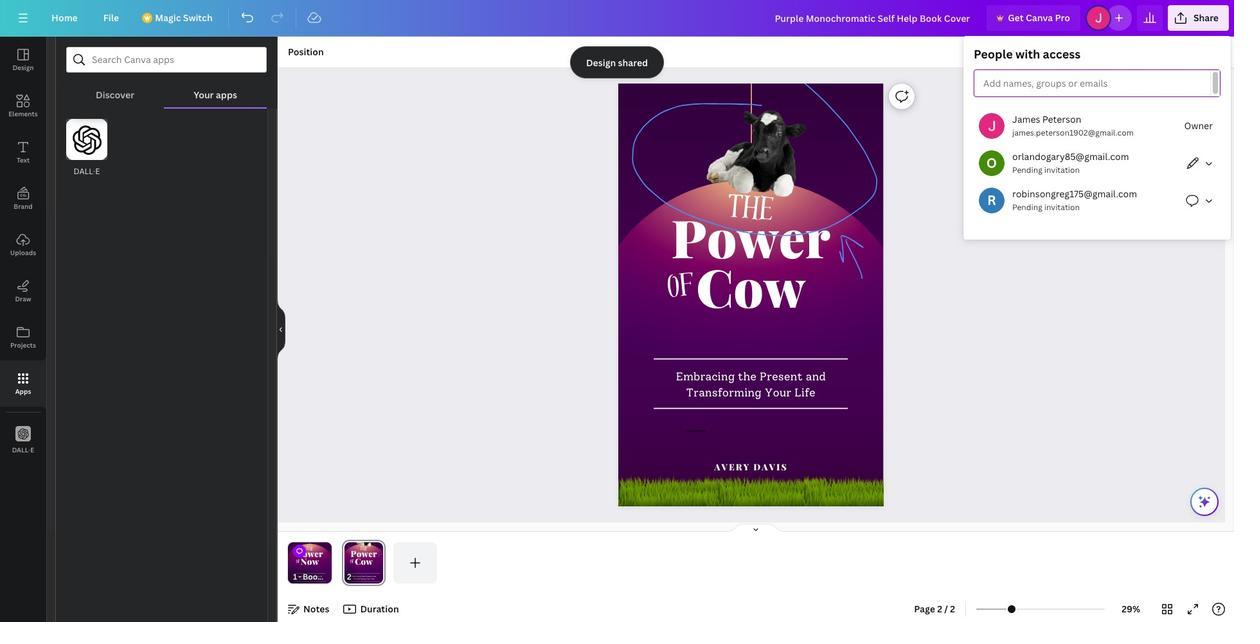 Task type: vqa. For each thing, say whether or not it's contained in the screenshot.
Side Panel tab list
yes



Task type: describe. For each thing, give the bounding box(es) containing it.
1 vertical spatial embracing the present and transforming your life
[[298, 576, 322, 581]]

draw button
[[0, 268, 46, 314]]

invitation for robinsongreg175@gmail.com
[[1045, 202, 1080, 213]]

1 horizontal spatial life
[[795, 386, 816, 400]]

0 vertical spatial dall·e
[[74, 166, 100, 177]]

elements
[[9, 109, 38, 118]]

people with access group
[[964, 36, 1232, 240]]

hide pages image
[[725, 524, 787, 534]]

james.peterson1902@gmail.com
[[1013, 127, 1134, 138]]

of the
[[296, 545, 314, 567]]

brand
[[14, 202, 33, 211]]

apps button
[[0, 361, 46, 407]]

share
[[1194, 12, 1219, 24]]

james peterson james.peterson1902@gmail.com
[[1013, 113, 1134, 138]]

dm serif display
[[686, 429, 707, 433]]

projects button
[[0, 314, 46, 361]]

of for of the
[[296, 558, 301, 567]]

peterson
[[1043, 113, 1082, 125]]

davis
[[754, 461, 789, 473]]

dm
[[686, 429, 690, 433]]

elements button
[[0, 83, 46, 129]]

text button
[[0, 129, 46, 176]]

0 horizontal spatial embracing
[[298, 576, 307, 578]]

0 vertical spatial present
[[760, 370, 803, 384]]

magic switch button
[[135, 5, 223, 31]]

draw
[[15, 295, 31, 304]]

canva
[[1026, 12, 1054, 24]]

orlandogary85@gmail.com
[[1013, 150, 1130, 163]]

robinsongreg175@gmail.com
[[1013, 188, 1138, 200]]

robinsongreg175@gmail.com pending invitation
[[1013, 188, 1138, 213]]

people with access
[[974, 46, 1081, 62]]

magic
[[155, 12, 181, 24]]

robinsongreg175@gmail.com element
[[980, 188, 1005, 214]]

home
[[51, 12, 78, 24]]

position button
[[283, 42, 329, 62]]

your inside button
[[194, 89, 214, 101]]

power now
[[297, 548, 323, 568]]

power for now
[[297, 548, 323, 560]]

file
[[103, 12, 119, 24]]

duration
[[360, 603, 399, 615]]

hide image
[[277, 299, 286, 360]]

file button
[[93, 5, 129, 31]]

orlandogary85@gmail.com image
[[980, 150, 1005, 176]]

people
[[974, 46, 1013, 62]]

page 2 / 2
[[915, 603, 956, 615]]

access
[[1044, 46, 1081, 62]]

29% button
[[1111, 599, 1153, 620]]

1 vertical spatial your
[[765, 386, 792, 400]]

0 vertical spatial embracing
[[676, 370, 736, 384]]

brand button
[[0, 176, 46, 222]]

discover
[[96, 89, 135, 101]]

robinsongreg175@gmail.com image
[[980, 188, 1005, 214]]

1 2 from the left
[[938, 603, 943, 615]]

Can edit button
[[1180, 150, 1221, 176]]

Design title text field
[[765, 5, 982, 31]]

power for cow
[[672, 202, 831, 272]]



Task type: locate. For each thing, give the bounding box(es) containing it.
design for design
[[13, 63, 34, 72]]

0 vertical spatial invitation
[[1045, 165, 1080, 176]]

2 pending from the top
[[1013, 202, 1043, 213]]

page 2 image
[[342, 543, 386, 584]]

1 vertical spatial invitation
[[1045, 202, 1080, 213]]

life
[[795, 386, 816, 400], [317, 578, 321, 581]]

uploads button
[[0, 222, 46, 268]]

pending inside "robinsongreg175@gmail.com pending invitation"
[[1013, 202, 1043, 213]]

pending right robinsongreg175@gmail.com element
[[1013, 202, 1043, 213]]

embracing up display
[[676, 370, 736, 384]]

pending
[[1013, 165, 1043, 176], [1013, 202, 1043, 213]]

0 horizontal spatial present
[[311, 576, 319, 578]]

get canva pro button
[[987, 5, 1081, 31]]

switch
[[183, 12, 213, 24]]

2 vertical spatial your
[[312, 578, 317, 581]]

invitation down robinsongreg175@gmail.com
[[1045, 202, 1080, 213]]

2 horizontal spatial your
[[765, 386, 792, 400]]

pending for robinsongreg175@gmail.com
[[1013, 202, 1043, 213]]

uploads
[[10, 248, 36, 257]]

1 vertical spatial embracing
[[298, 576, 307, 578]]

0 vertical spatial and
[[807, 370, 827, 384]]

your
[[194, 89, 214, 101], [765, 386, 792, 400], [312, 578, 317, 581]]

page 2 / 2 button
[[910, 599, 961, 620]]

dall·e button
[[0, 417, 46, 464]]

share button
[[1169, 5, 1230, 31]]

1 horizontal spatial dall·e
[[74, 166, 100, 177]]

position
[[288, 46, 324, 58]]

design
[[586, 56, 616, 68], [13, 63, 34, 72]]

transforming
[[687, 386, 762, 400], [299, 578, 312, 581]]

0 horizontal spatial transforming
[[299, 578, 312, 581]]

2 right '/'
[[951, 603, 956, 615]]

apps
[[15, 387, 31, 396]]

Page title text field
[[357, 571, 362, 584]]

pro
[[1056, 12, 1071, 24]]

transforming down now in the left of the page
[[299, 578, 312, 581]]

notes
[[304, 603, 330, 615]]

the
[[726, 183, 776, 240], [739, 370, 757, 384], [306, 545, 314, 554], [308, 576, 311, 578]]

text
[[17, 156, 30, 165]]

0 vertical spatial your
[[194, 89, 214, 101]]

1 horizontal spatial your
[[312, 578, 317, 581]]

Add names, groups or emails text field
[[980, 75, 1112, 93]]

and
[[807, 370, 827, 384], [319, 576, 322, 578]]

orlandogary85@gmail.com pending invitation
[[1013, 150, 1130, 176]]

avery davis
[[715, 461, 789, 473]]

1 invitation from the top
[[1045, 165, 1080, 176]]

0 vertical spatial life
[[795, 386, 816, 400]]

0 vertical spatial embracing the present and transforming your life
[[676, 370, 827, 400]]

1 horizontal spatial power
[[672, 202, 831, 272]]

dall·e
[[74, 166, 100, 177], [12, 445, 34, 454]]

0 horizontal spatial life
[[317, 578, 321, 581]]

1 horizontal spatial of
[[666, 261, 698, 317]]

1 horizontal spatial present
[[760, 370, 803, 384]]

serif
[[690, 429, 697, 433]]

29%
[[1122, 603, 1141, 615]]

0 horizontal spatial of
[[296, 558, 301, 567]]

1 vertical spatial pending
[[1013, 202, 1043, 213]]

1 vertical spatial transforming
[[299, 578, 312, 581]]

1 vertical spatial life
[[317, 578, 321, 581]]

notes button
[[283, 599, 335, 620]]

1 horizontal spatial transforming
[[687, 386, 762, 400]]

1 horizontal spatial 2
[[951, 603, 956, 615]]

canva assistant image
[[1198, 495, 1213, 510]]

design shared
[[586, 56, 648, 68]]

present
[[760, 370, 803, 384], [311, 576, 319, 578]]

design left "shared"
[[586, 56, 616, 68]]

of
[[666, 261, 698, 317], [296, 558, 301, 567]]

0 horizontal spatial embracing the present and transforming your life
[[298, 576, 322, 581]]

now
[[301, 556, 319, 568]]

main menu bar
[[0, 0, 1235, 37]]

of inside of the
[[296, 558, 301, 567]]

1 pending from the top
[[1013, 165, 1043, 176]]

apps
[[216, 89, 237, 101]]

0 horizontal spatial and
[[319, 576, 322, 578]]

2 left '/'
[[938, 603, 943, 615]]

2 invitation from the top
[[1045, 202, 1080, 213]]

1 horizontal spatial design
[[586, 56, 616, 68]]

invitation inside orlandogary85@gmail.com pending invitation
[[1045, 165, 1080, 176]]

0 horizontal spatial design
[[13, 63, 34, 72]]

1 vertical spatial of
[[296, 558, 301, 567]]

1 horizontal spatial embracing
[[676, 370, 736, 384]]

duration button
[[340, 599, 404, 620]]

power
[[672, 202, 831, 272], [297, 548, 323, 560]]

1 horizontal spatial and
[[807, 370, 827, 384]]

get
[[1009, 12, 1024, 24]]

projects
[[10, 341, 36, 350]]

design for design shared
[[586, 56, 616, 68]]

discover button
[[66, 73, 164, 107]]

1 horizontal spatial embracing the present and transforming your life
[[676, 370, 827, 400]]

display
[[697, 429, 707, 433]]

0 vertical spatial pending
[[1013, 165, 1043, 176]]

owner
[[1185, 120, 1214, 132]]

magic switch
[[155, 12, 213, 24]]

embracing the present and transforming your life
[[676, 370, 827, 400], [298, 576, 322, 581]]

Can comment button
[[1180, 188, 1221, 214]]

invitation down orlandogary85@gmail.com
[[1045, 165, 1080, 176]]

design button
[[0, 37, 46, 83]]

2 2 from the left
[[951, 603, 956, 615]]

1 vertical spatial and
[[319, 576, 322, 578]]

get canva pro
[[1009, 12, 1071, 24]]

of for of
[[666, 261, 698, 317]]

pending right orlandogary85@gmail.com image
[[1013, 165, 1043, 176]]

your apps
[[194, 89, 237, 101]]

invitation inside "robinsongreg175@gmail.com pending invitation"
[[1045, 202, 1080, 213]]

1 vertical spatial power
[[297, 548, 323, 560]]

your apps button
[[164, 73, 267, 107]]

Search Canva apps search field
[[92, 48, 241, 72]]

shared
[[618, 56, 648, 68]]

avery
[[715, 461, 751, 473]]

pending for orlandogary85@gmail.com
[[1013, 165, 1043, 176]]

power cow
[[672, 202, 831, 321]]

side panel tab list
[[0, 37, 46, 464]]

0 vertical spatial of
[[666, 261, 698, 317]]

transforming up display
[[687, 386, 762, 400]]

/
[[945, 603, 949, 615]]

0 horizontal spatial dall·e
[[12, 445, 34, 454]]

0 horizontal spatial 2
[[938, 603, 943, 615]]

1 vertical spatial dall·e
[[12, 445, 34, 454]]

the inside of the
[[306, 545, 314, 554]]

james
[[1013, 113, 1041, 125]]

embracing down now in the left of the page
[[298, 576, 307, 578]]

home link
[[41, 5, 88, 31]]

pending inside orlandogary85@gmail.com pending invitation
[[1013, 165, 1043, 176]]

0 horizontal spatial your
[[194, 89, 214, 101]]

dall·e inside button
[[12, 445, 34, 454]]

page
[[915, 603, 936, 615]]

1 vertical spatial present
[[311, 576, 319, 578]]

0 vertical spatial transforming
[[687, 386, 762, 400]]

orlandogary85@gmail.com element
[[980, 150, 1005, 176]]

invitation for orlandogary85@gmail.com
[[1045, 165, 1080, 176]]

with
[[1016, 46, 1041, 62]]

0 horizontal spatial power
[[297, 548, 323, 560]]

cow
[[697, 251, 806, 321]]

invitation
[[1045, 165, 1080, 176], [1045, 202, 1080, 213]]

2
[[938, 603, 943, 615], [951, 603, 956, 615]]

0 vertical spatial power
[[672, 202, 831, 272]]

design up elements button
[[13, 63, 34, 72]]

embracing
[[676, 370, 736, 384], [298, 576, 307, 578]]

design inside button
[[13, 63, 34, 72]]



